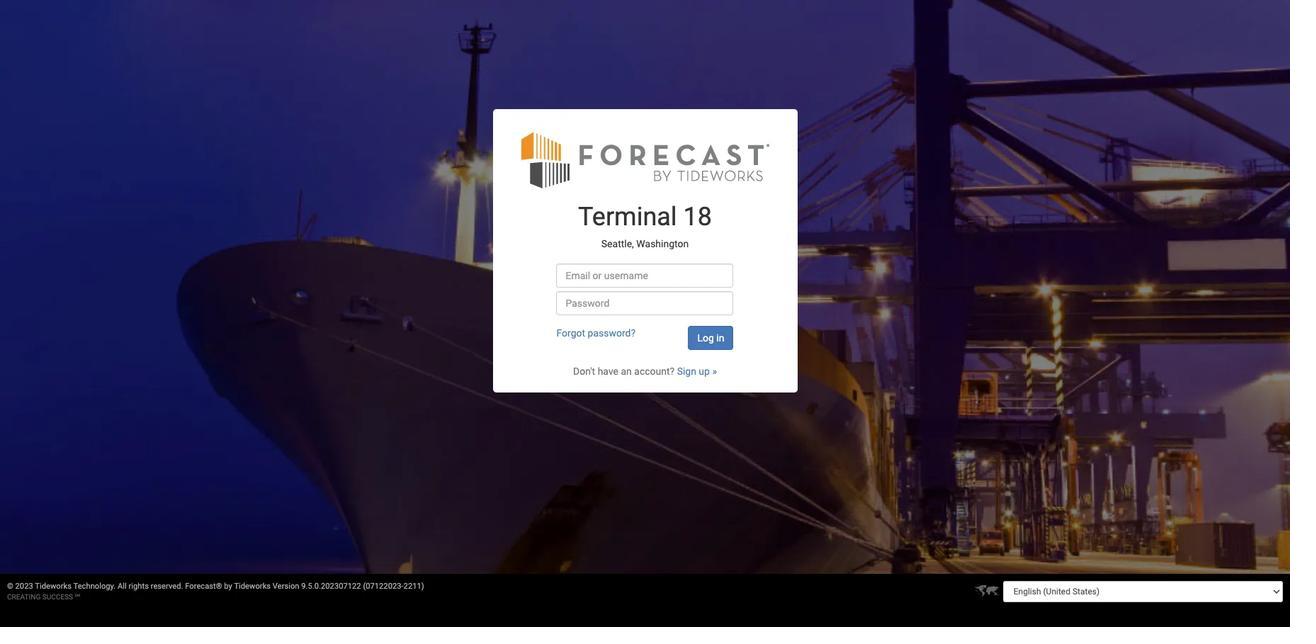 Task type: locate. For each thing, give the bounding box(es) containing it.
2211)
[[404, 582, 424, 591]]

technology.
[[73, 582, 116, 591]]

account?
[[635, 366, 675, 377]]

tideworks right "by"
[[234, 582, 271, 591]]

0 horizontal spatial tideworks
[[35, 582, 72, 591]]

Password password field
[[557, 291, 734, 315]]

by
[[224, 582, 232, 591]]

tideworks up success
[[35, 582, 72, 591]]

sign
[[677, 366, 697, 377]]

2 tideworks from the left
[[234, 582, 271, 591]]

version
[[273, 582, 299, 591]]

(07122023-
[[363, 582, 404, 591]]

forecast®
[[185, 582, 222, 591]]

up
[[699, 366, 710, 377]]

sign up » link
[[677, 366, 717, 377]]

9.5.0.202307122
[[301, 582, 361, 591]]

an
[[621, 366, 632, 377]]

©
[[7, 582, 13, 591]]

1 horizontal spatial tideworks
[[234, 582, 271, 591]]

tideworks
[[35, 582, 72, 591], [234, 582, 271, 591]]

seattle,
[[602, 238, 634, 249]]

2023
[[15, 582, 33, 591]]

© 2023 tideworks technology. all rights reserved. forecast® by tideworks version 9.5.0.202307122 (07122023-2211) creating success ℠
[[7, 582, 424, 601]]

reserved.
[[151, 582, 183, 591]]

1 tideworks from the left
[[35, 582, 72, 591]]

℠
[[75, 593, 80, 601]]

forgot
[[557, 327, 586, 339]]



Task type: vqa. For each thing, say whether or not it's contained in the screenshot.
Log
yes



Task type: describe. For each thing, give the bounding box(es) containing it.
terminal 18 seattle, washington
[[578, 202, 712, 249]]

creating
[[7, 593, 41, 601]]

18
[[684, 202, 712, 232]]

forecast® by tideworks image
[[521, 130, 769, 189]]

don't have an account? sign up »
[[573, 366, 717, 377]]

washington
[[637, 238, 689, 249]]

log
[[698, 332, 714, 344]]

Email or username text field
[[557, 264, 734, 288]]

log in button
[[689, 326, 734, 350]]

forgot password? log in
[[557, 327, 725, 344]]

all
[[118, 582, 127, 591]]

terminal
[[578, 202, 677, 232]]

password?
[[588, 327, 636, 339]]

»
[[713, 366, 717, 377]]

success
[[42, 593, 73, 601]]

don't
[[573, 366, 596, 377]]

rights
[[129, 582, 149, 591]]

in
[[717, 332, 725, 344]]

forgot password? link
[[557, 327, 636, 339]]

have
[[598, 366, 619, 377]]



